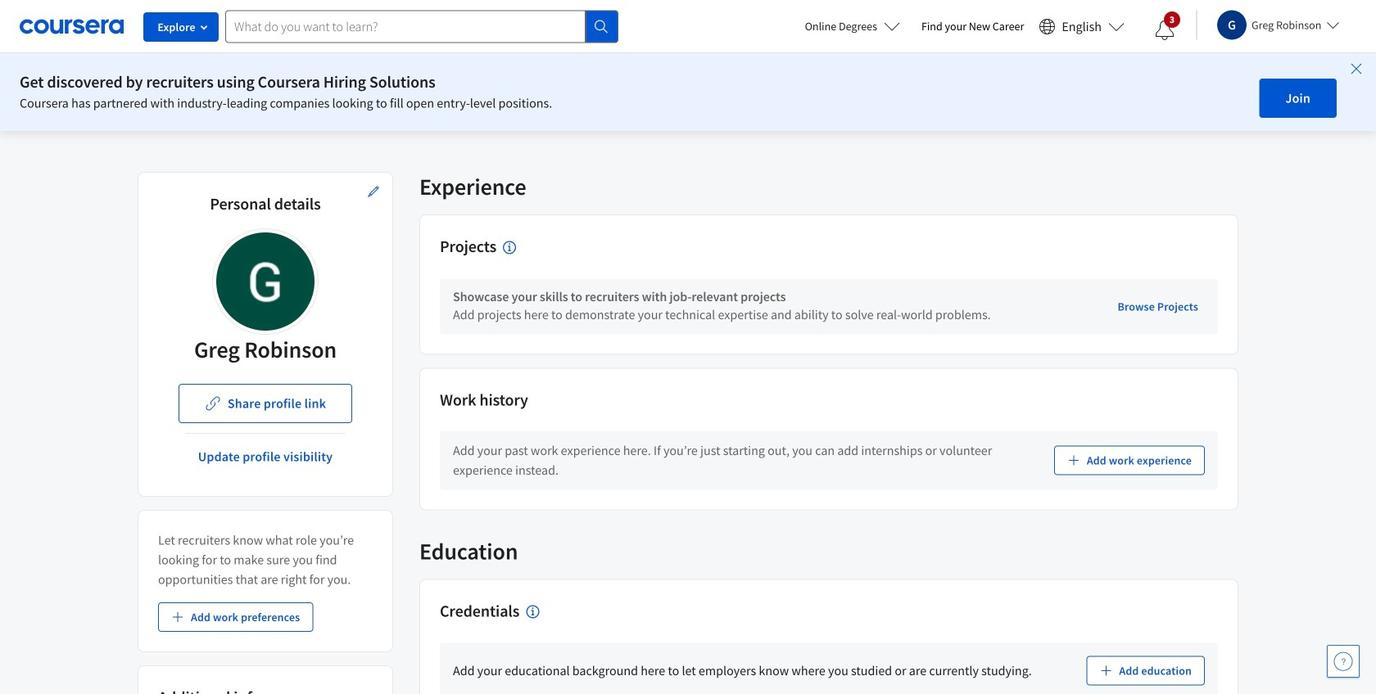 Task type: locate. For each thing, give the bounding box(es) containing it.
None search field
[[225, 10, 619, 43]]

information about credentials section image
[[526, 606, 539, 619]]



Task type: describe. For each thing, give the bounding box(es) containing it.
help center image
[[1334, 652, 1354, 672]]

information about the projects section image
[[503, 241, 516, 254]]

coursera image
[[20, 13, 124, 40]]

profile photo image
[[216, 233, 315, 331]]

edit personal details. image
[[367, 185, 380, 198]]

What do you want to learn? text field
[[225, 10, 586, 43]]



Task type: vqa. For each thing, say whether or not it's contained in the screenshot.
what within About What We Offer Leadership Careers Catalog Coursera Plus Professional Certificates MasterTrack® Certificates Degrees For Enterprise For Government For Campus Become a Partner Coronavirus Response Social Impact
no



